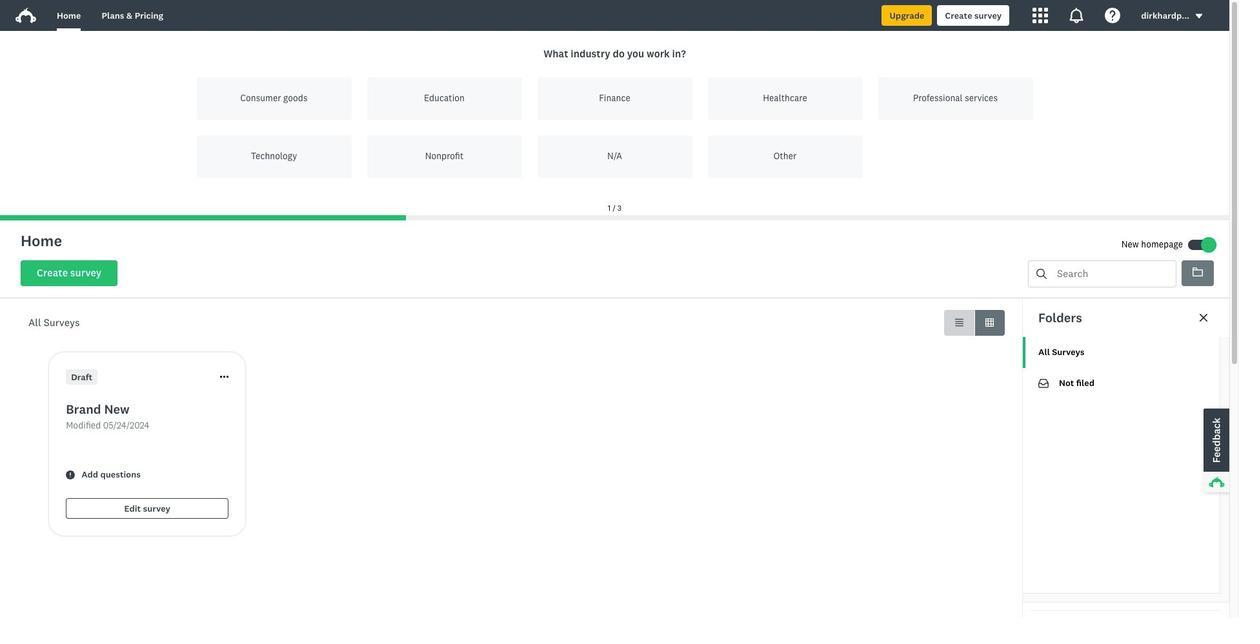 Task type: locate. For each thing, give the bounding box(es) containing it.
dialog
[[0, 31, 1230, 221], [1022, 299, 1230, 619]]

response based pricing icon image
[[1054, 330, 1095, 371]]

group
[[944, 310, 1005, 336]]

help icon image
[[1105, 8, 1121, 23]]

search image
[[1037, 269, 1047, 279]]

brand logo image
[[15, 5, 36, 26], [15, 8, 36, 23]]

products icon image
[[1033, 8, 1048, 23], [1033, 8, 1048, 23]]

folders image
[[1193, 268, 1203, 277]]

1 vertical spatial dialog
[[1022, 299, 1230, 619]]

notification center icon image
[[1069, 8, 1085, 23]]

dropdown arrow icon image
[[1195, 12, 1204, 21], [1196, 14, 1203, 19]]

warning image
[[66, 471, 75, 481]]

not filed image
[[1039, 380, 1049, 389]]



Task type: vqa. For each thing, say whether or not it's contained in the screenshot.
ChartBarVert ICON
no



Task type: describe. For each thing, give the bounding box(es) containing it.
Search text field
[[1047, 261, 1176, 287]]

search image
[[1037, 269, 1047, 279]]

1 brand logo image from the top
[[15, 5, 36, 26]]

0 vertical spatial dialog
[[0, 31, 1230, 221]]

not filed image
[[1039, 379, 1049, 389]]

folders image
[[1193, 267, 1203, 278]]

2 brand logo image from the top
[[15, 8, 36, 23]]



